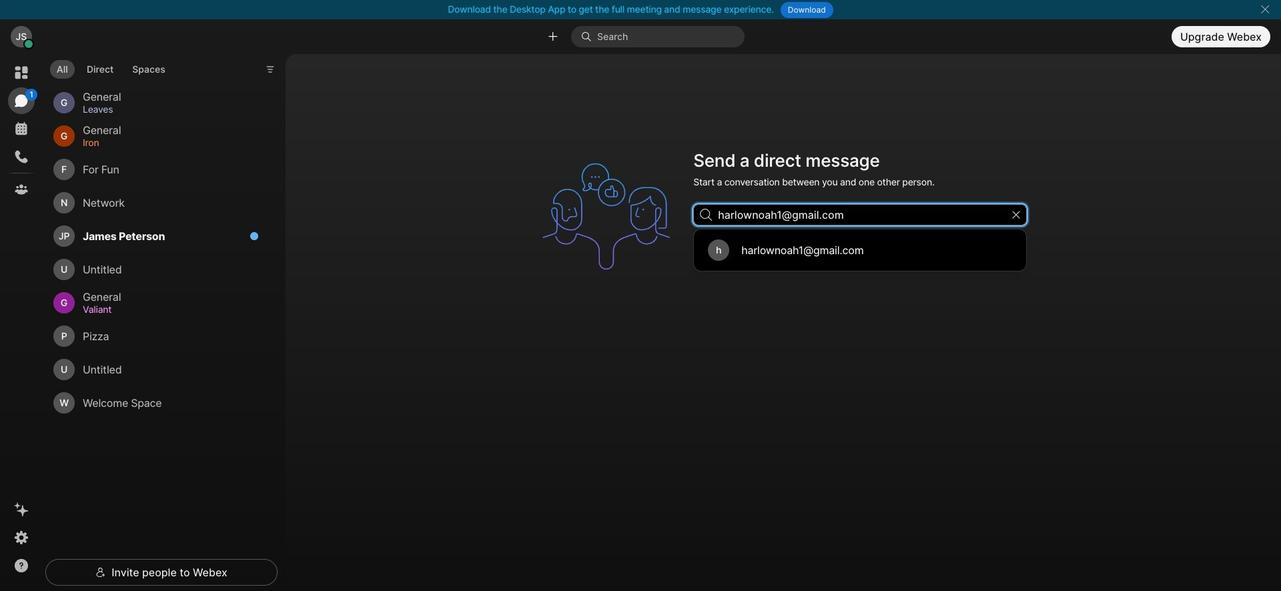 Task type: vqa. For each thing, say whether or not it's contained in the screenshot.
Settings navigation
no



Task type: describe. For each thing, give the bounding box(es) containing it.
new messages image
[[250, 232, 259, 241]]

1 untitled list item from the top
[[48, 253, 267, 286]]

for fun list item
[[48, 153, 267, 186]]

2 general list item from the top
[[48, 120, 267, 153]]

network list item
[[48, 186, 267, 220]]

1 general list item from the top
[[48, 86, 267, 120]]

welcome space list item
[[48, 386, 267, 420]]

start a conversation between you and one other person. image
[[536, 146, 685, 287]]



Task type: locate. For each thing, give the bounding box(es) containing it.
cancel_16 image
[[1260, 4, 1270, 15]]

leaves element
[[83, 102, 251, 117]]

harlownoah1@gmail.com list item
[[697, 233, 1023, 268]]

3 general list item from the top
[[48, 286, 267, 320]]

0 vertical spatial untitled list item
[[48, 253, 267, 286]]

navigation
[[0, 54, 43, 591]]

tab list
[[47, 52, 175, 83]]

untitled list item up valiant element
[[48, 253, 267, 286]]

Add people by name or email text field
[[693, 204, 1027, 226]]

untitled list item down valiant element
[[48, 353, 267, 386]]

webex tab list
[[8, 59, 37, 203]]

james peterson, new messages list item
[[48, 220, 267, 253]]

valiant element
[[83, 302, 251, 317]]

search_18 image
[[700, 209, 712, 221]]

iron element
[[83, 136, 251, 150]]

pizza list item
[[48, 320, 267, 353]]

2 untitled list item from the top
[[48, 353, 267, 386]]

untitled list item
[[48, 253, 267, 286], [48, 353, 267, 386]]

general list item
[[48, 86, 267, 120], [48, 120, 267, 153], [48, 286, 267, 320]]

1 vertical spatial untitled list item
[[48, 353, 267, 386]]



